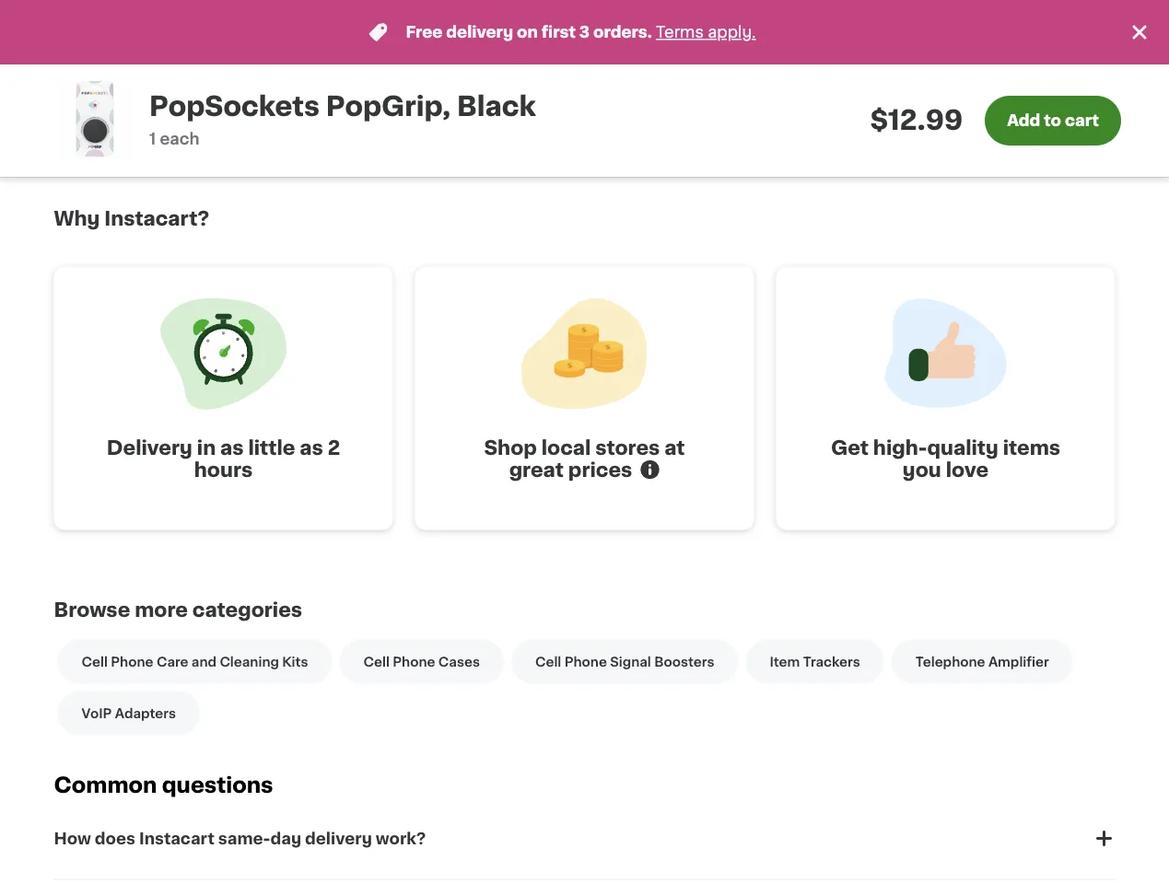 Task type: locate. For each thing, give the bounding box(es) containing it.
phone
[[111, 655, 153, 668], [393, 655, 435, 668], [565, 655, 607, 668]]

amplifier
[[989, 655, 1049, 668]]

0 horizontal spatial as
[[220, 438, 244, 458]]

1 horizontal spatial delivery
[[446, 24, 513, 40]]

delivery
[[446, 24, 513, 40], [305, 831, 372, 847]]

more
[[135, 601, 188, 620]]

telephone amplifier
[[916, 655, 1049, 668]]

love
[[946, 461, 989, 480]]

0 horizontal spatial cell
[[82, 655, 108, 668]]

delivery inside limited time offer region
[[446, 24, 513, 40]]

1 horizontal spatial as
[[300, 438, 323, 458]]

cell
[[82, 655, 108, 668], [363, 655, 390, 668], [535, 655, 561, 668]]

phone left cases
[[393, 655, 435, 668]]

popsockets for popsockets
[[54, 46, 132, 59]]

day
[[270, 831, 301, 847]]

work?
[[376, 831, 426, 847]]

1 vertical spatial delivery
[[305, 831, 372, 847]]

shop local stores at great prices
[[484, 438, 685, 480]]

on
[[517, 24, 538, 40]]

as
[[220, 438, 244, 458], [300, 438, 323, 458]]

common questions
[[54, 775, 273, 796]]

popsockets up toughtested
[[54, 46, 132, 59]]

as left 2
[[300, 438, 323, 458]]

2 horizontal spatial phone
[[565, 655, 607, 668]]

browse
[[54, 601, 130, 620]]

prices
[[568, 461, 632, 480]]

info icon image
[[640, 460, 660, 480]]

3 cell from the left
[[535, 655, 561, 668]]

and
[[192, 655, 217, 668]]

hours
[[194, 461, 253, 480]]

how does instacart same-day delivery work? button
[[54, 806, 1115, 872]]

instacart
[[139, 831, 215, 847]]

popsockets down toughtested link
[[149, 94, 320, 120]]

high-
[[873, 438, 927, 458]]

0 horizontal spatial popsockets
[[54, 46, 132, 59]]

mobilessentials link
[[408, 18, 762, 36]]

1 each
[[149, 131, 200, 147]]

you
[[903, 461, 942, 480]]

signal
[[610, 655, 651, 668]]

vivitar
[[408, 72, 448, 85]]

to
[[1044, 113, 1062, 129]]

phone left the signal
[[565, 655, 607, 668]]

1 cell from the left
[[82, 655, 108, 668]]

cases
[[438, 655, 480, 668]]

popsockets
[[54, 46, 132, 59], [149, 94, 320, 120]]

cell phone cases link
[[340, 640, 504, 684]]

1 horizontal spatial cell
[[363, 655, 390, 668]]

phone for cases
[[393, 655, 435, 668]]

telephone amplifier link
[[892, 640, 1073, 684]]

2 horizontal spatial cell
[[535, 655, 561, 668]]

free delivery on first 3 orders. terms apply.
[[406, 24, 756, 40]]

1 vertical spatial popsockets
[[149, 94, 320, 120]]

2 cell from the left
[[363, 655, 390, 668]]

terms
[[656, 24, 704, 40]]

limited time offer region
[[0, 0, 1129, 65]]

2 phone from the left
[[393, 655, 435, 668]]

phone left the care
[[111, 655, 153, 668]]

black
[[457, 94, 536, 120]]

0 vertical spatial popsockets
[[54, 46, 132, 59]]

premier link
[[408, 44, 762, 62]]

add
[[1007, 113, 1041, 129]]

item trackers
[[770, 655, 860, 668]]

as up hours
[[220, 438, 244, 458]]

price icon image
[[520, 289, 649, 418]]

cell left the signal
[[535, 655, 561, 668]]

cell right 'kits'
[[363, 655, 390, 668]]

cell up voip
[[82, 655, 108, 668]]

3 phone from the left
[[565, 655, 607, 668]]

toughtested
[[54, 72, 138, 85]]

each
[[160, 131, 200, 147]]

premier
[[408, 46, 458, 59]]

0 horizontal spatial delivery
[[305, 831, 372, 847]]

popsockets popgrip, black image
[[55, 79, 135, 158]]

adapters
[[115, 707, 176, 720]]

at
[[665, 438, 685, 458]]

voip adapters link
[[58, 691, 200, 736]]

0 vertical spatial delivery
[[446, 24, 513, 40]]

get
[[831, 438, 869, 458]]

2 as from the left
[[300, 438, 323, 458]]

little
[[248, 438, 295, 458]]

popsockets for popsockets popgrip, black
[[149, 94, 320, 120]]

delivery left 'on'
[[446, 24, 513, 40]]

zagg
[[762, 72, 794, 85]]

delivery right day
[[305, 831, 372, 847]]

kits
[[282, 655, 308, 668]]

cell phone signal boosters link
[[511, 640, 739, 684]]

0 horizontal spatial phone
[[111, 655, 153, 668]]

add to cart
[[1007, 113, 1099, 129]]

cell for cell phone cases
[[363, 655, 390, 668]]

care
[[157, 655, 188, 668]]

1 horizontal spatial popsockets
[[149, 94, 320, 120]]

does
[[95, 831, 135, 847]]

terms apply. link
[[656, 24, 756, 40]]

1 phone from the left
[[111, 655, 153, 668]]

cell phone care and cleaning kits
[[82, 655, 308, 668]]

1 horizontal spatial phone
[[393, 655, 435, 668]]



Task type: describe. For each thing, give the bounding box(es) containing it.
cleaning
[[220, 655, 279, 668]]

cell for cell phone signal boosters
[[535, 655, 561, 668]]

local
[[542, 438, 591, 458]]

apply.
[[708, 24, 756, 40]]

phone for care
[[111, 655, 153, 668]]

cell for cell phone care and cleaning kits
[[82, 655, 108, 668]]

browse more categories
[[54, 601, 302, 620]]

phone for signal
[[565, 655, 607, 668]]

1
[[149, 131, 156, 147]]

1 as from the left
[[220, 438, 244, 458]]

cell phone cases
[[363, 655, 480, 668]]

stores
[[595, 438, 660, 458]]

cell phone signal boosters
[[535, 655, 715, 668]]

popsockets link
[[54, 44, 408, 62]]

voip
[[82, 707, 112, 720]]

2
[[328, 438, 340, 458]]

boosters
[[654, 655, 715, 668]]

delivery in as little as 2 hours
[[107, 438, 340, 480]]

thumbsup icon image
[[881, 289, 1010, 418]]

mobilessentials
[[408, 21, 509, 33]]

free
[[406, 24, 443, 40]]

scosche
[[762, 46, 818, 59]]

why
[[54, 209, 100, 228]]

same-
[[218, 831, 270, 847]]

common
[[54, 775, 157, 796]]

instacart?
[[104, 209, 209, 228]]

3
[[579, 24, 590, 40]]

zagg link
[[762, 69, 1115, 88]]

items
[[1003, 438, 1061, 458]]

delivery
[[107, 438, 192, 458]]

clock icon image
[[159, 289, 288, 418]]

categories
[[192, 601, 302, 620]]

in
[[197, 438, 216, 458]]

toughtested link
[[54, 69, 408, 88]]

voip adapters
[[82, 707, 176, 720]]

why instacart?
[[54, 209, 209, 228]]

add to cart button
[[985, 96, 1121, 146]]

questions
[[162, 775, 273, 796]]

$12.99
[[871, 107, 963, 134]]

delivery inside "dropdown button"
[[305, 831, 372, 847]]

vivitar link
[[408, 69, 762, 88]]

get high-quality items you love
[[831, 438, 1061, 480]]

first
[[542, 24, 576, 40]]

item
[[770, 655, 800, 668]]

how
[[54, 831, 91, 847]]

orders.
[[593, 24, 652, 40]]

cell phone care and cleaning kits link
[[58, 640, 332, 684]]

telephone
[[916, 655, 986, 668]]

quality
[[927, 438, 999, 458]]

popgrip,
[[326, 94, 451, 120]]

how does instacart same-day delivery work?
[[54, 831, 426, 847]]

scosche link
[[762, 44, 1115, 62]]

item trackers link
[[746, 640, 884, 684]]

great
[[509, 461, 564, 480]]

popsockets popgrip, black
[[149, 94, 536, 120]]

shop
[[484, 438, 537, 458]]

cart
[[1065, 113, 1099, 129]]

trackers
[[803, 655, 860, 668]]



Task type: vqa. For each thing, say whether or not it's contained in the screenshot.
Adapters in the bottom left of the page
yes



